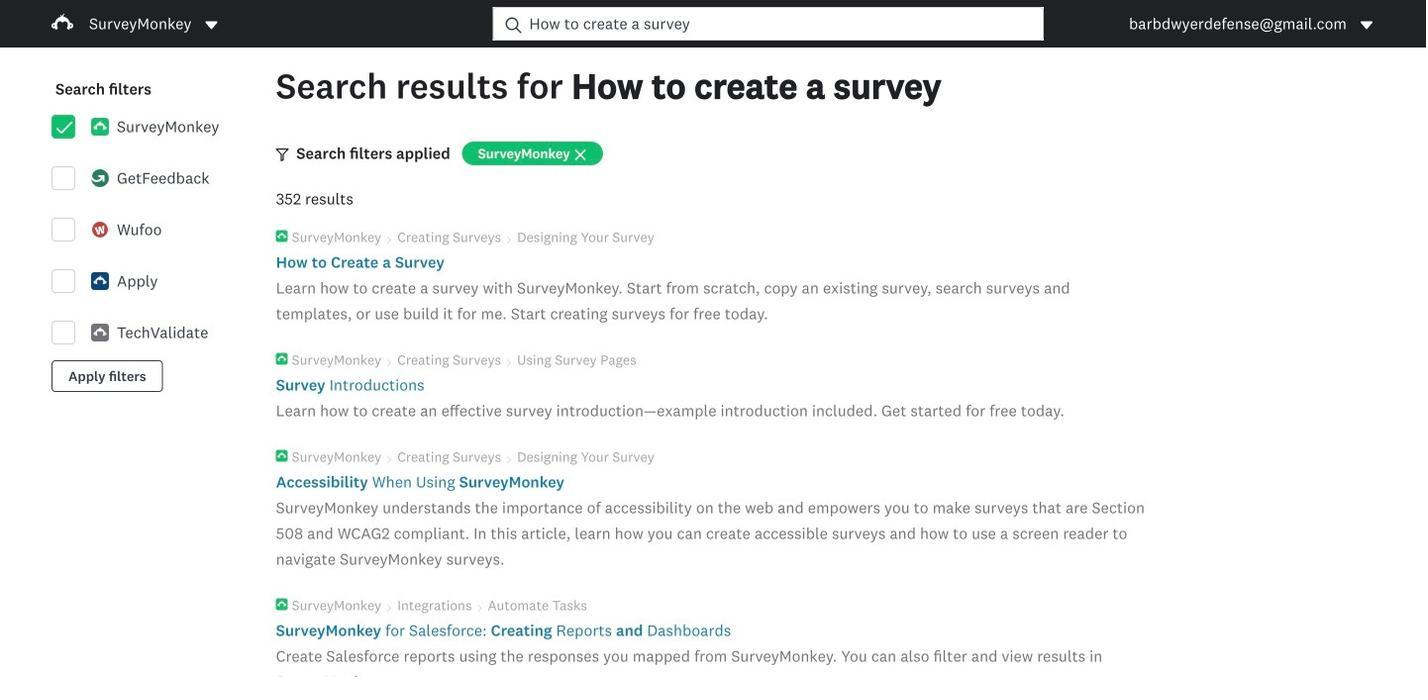 Task type: vqa. For each thing, say whether or not it's contained in the screenshot.
Chapter Markers toolbar
no



Task type: describe. For each thing, give the bounding box(es) containing it.
remove filter image
[[575, 150, 586, 160]]

product filter image
[[276, 149, 289, 161]]

open image
[[1361, 21, 1373, 29]]

search image
[[505, 17, 521, 33]]

1 vertical spatial chevron right image
[[385, 359, 393, 367]]

product filter image
[[276, 149, 289, 161]]



Task type: locate. For each thing, give the bounding box(es) containing it.
chevron right image
[[385, 236, 393, 244], [505, 359, 513, 367], [505, 456, 513, 464], [385, 605, 393, 613], [476, 605, 484, 613]]

chevron right image
[[505, 236, 513, 244], [385, 359, 393, 367], [385, 456, 393, 464]]

Search text field
[[521, 8, 1043, 40]]

0 vertical spatial chevron right image
[[505, 236, 513, 244]]

remove filter image
[[573, 148, 587, 162]]

search image
[[505, 17, 521, 33]]

open image
[[204, 17, 219, 33], [1359, 17, 1375, 33], [205, 21, 217, 29]]

2 vertical spatial chevron right image
[[385, 456, 393, 464]]



